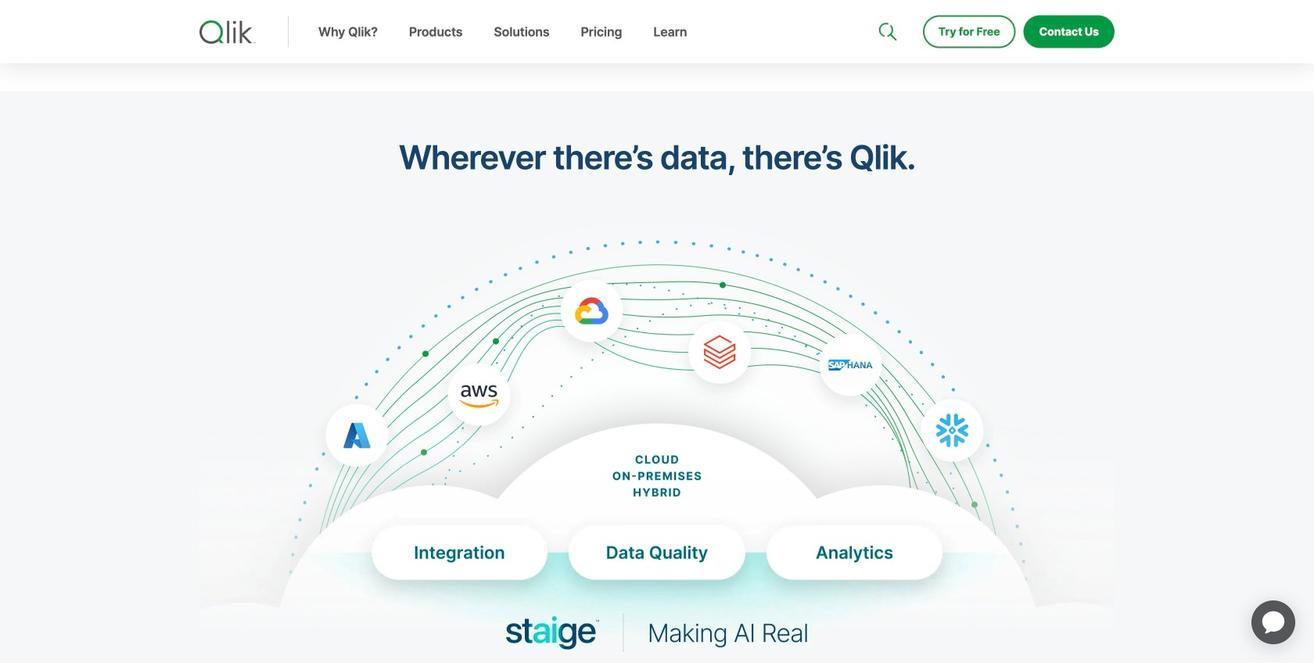 Task type: locate. For each thing, give the bounding box(es) containing it.
support image
[[880, 0, 893, 13]]

application
[[1233, 582, 1314, 663]]

data integration platform  - qlik image
[[199, 226, 1115, 663], [199, 347, 1115, 663]]



Task type: describe. For each thing, give the bounding box(es) containing it.
1 data integration platform  - qlik image from the top
[[199, 226, 1115, 663]]

2 data integration platform  - qlik image from the top
[[199, 347, 1115, 663]]

qlik image
[[199, 20, 256, 44]]

login image
[[1065, 0, 1077, 13]]



Task type: vqa. For each thing, say whether or not it's contained in the screenshot.
& in Alerting & Action
no



